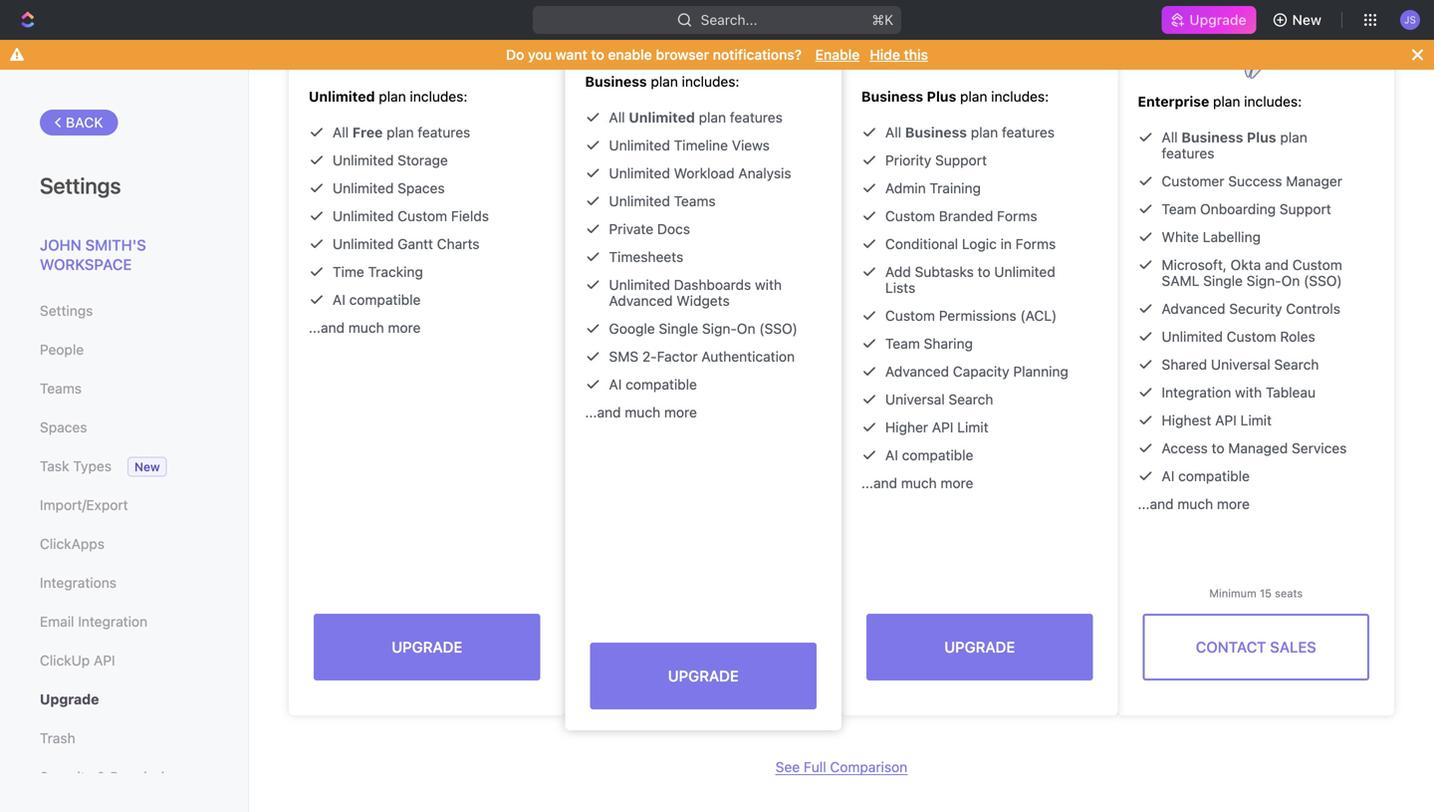 Task type: locate. For each thing, give the bounding box(es) containing it.
business
[[585, 73, 647, 90], [862, 88, 924, 105], [906, 124, 967, 140], [1182, 129, 1244, 145]]

conditional logic in forms
[[886, 236, 1056, 252]]

team sharing
[[886, 335, 973, 352]]

custom down admin at the right of page
[[886, 208, 936, 224]]

1 horizontal spatial integration
[[1162, 384, 1232, 401]]

0 vertical spatial integration
[[1162, 384, 1232, 401]]

features up customer
[[1162, 145, 1215, 161]]

0 horizontal spatial spaces
[[40, 419, 87, 435]]

new inside button
[[1293, 11, 1322, 28]]

admin
[[886, 180, 926, 196]]

support
[[936, 152, 987, 168], [1280, 201, 1332, 217]]

advanced up the google
[[609, 292, 673, 309]]

1 vertical spatial integration
[[78, 613, 148, 630]]

(sso)
[[1304, 272, 1343, 289], [760, 320, 798, 337]]

branded
[[939, 208, 994, 224]]

okta
[[1231, 257, 1262, 273]]

task types
[[40, 458, 112, 474]]

1 horizontal spatial limit
[[1241, 412, 1272, 428]]

...and much more down the higher
[[862, 475, 974, 491]]

2 horizontal spatial api
[[1216, 412, 1237, 428]]

universal
[[1212, 356, 1271, 373], [886, 391, 945, 407]]

search down advanced capacity planning
[[949, 391, 994, 407]]

plan down browser
[[651, 73, 678, 90]]

1 horizontal spatial search
[[1275, 356, 1320, 373]]

manager
[[1287, 173, 1343, 189]]

much down access
[[1178, 496, 1214, 512]]

single up factor
[[659, 320, 699, 337]]

upgrade
[[1190, 11, 1247, 28], [392, 638, 463, 656], [945, 638, 1016, 656], [668, 667, 739, 684], [40, 691, 99, 707]]

much down time tracking
[[349, 319, 384, 336]]

0 horizontal spatial upgrade link
[[40, 682, 208, 716]]

all left the free
[[333, 124, 349, 140]]

unlimited
[[309, 88, 375, 105], [629, 109, 695, 126], [609, 137, 670, 153], [333, 152, 394, 168], [609, 165, 670, 181], [333, 180, 394, 196], [609, 193, 670, 209], [333, 208, 394, 224], [333, 236, 394, 252], [995, 264, 1056, 280], [609, 276, 670, 293], [1162, 328, 1223, 345]]

with
[[755, 276, 782, 293], [1236, 384, 1262, 401]]

0 vertical spatial sign-
[[1247, 272, 1282, 289]]

more
[[388, 319, 421, 336], [665, 404, 697, 420], [941, 475, 974, 491], [1217, 496, 1250, 512]]

features up the views
[[730, 109, 783, 126]]

0 vertical spatial permissions
[[939, 307, 1017, 324]]

universal up the higher
[[886, 391, 945, 407]]

0 horizontal spatial to
[[591, 46, 605, 63]]

0 horizontal spatial single
[[659, 320, 699, 337]]

to down highest api limit at the bottom
[[1212, 440, 1225, 456]]

business down hide
[[862, 88, 924, 105]]

1 horizontal spatial team
[[1162, 201, 1197, 217]]

0 horizontal spatial plus
[[927, 88, 957, 105]]

higher api limit
[[886, 419, 989, 435]]

0 horizontal spatial search
[[949, 391, 994, 407]]

ai compatible
[[333, 291, 421, 308], [609, 376, 697, 393], [886, 447, 974, 463], [1162, 468, 1250, 484]]

integration down integrations link
[[78, 613, 148, 630]]

&
[[97, 769, 106, 785]]

0 vertical spatial plus
[[927, 88, 957, 105]]

spaces up "task"
[[40, 419, 87, 435]]

custom up gantt
[[398, 208, 447, 224]]

ai down 'sms'
[[609, 376, 622, 393]]

hide
[[870, 46, 901, 63]]

0 horizontal spatial permissions
[[110, 769, 188, 785]]

0 horizontal spatial teams
[[40, 380, 82, 397]]

all
[[609, 109, 625, 126], [333, 124, 349, 140], [886, 124, 902, 140], [1162, 129, 1178, 145]]

email
[[40, 613, 74, 630]]

includes: up all free plan features
[[410, 88, 468, 105]]

unlimited for unlimited workload analysis
[[609, 165, 670, 181]]

unlimited inside the add subtasks to unlimited lists
[[995, 264, 1056, 280]]

notifications?
[[713, 46, 802, 63]]

unlimited spaces
[[333, 180, 445, 196]]

on inside microsoft, okta and custom saml single sign-on (sso)
[[1282, 272, 1301, 289]]

compatible down time tracking
[[349, 291, 421, 308]]

controls
[[1287, 300, 1341, 317]]

(sso) up authentication
[[760, 320, 798, 337]]

1 vertical spatial security
[[40, 769, 93, 785]]

ai compatible down 2- on the left top
[[609, 376, 697, 393]]

api down 'universal search'
[[932, 419, 954, 435]]

ai down access
[[1162, 468, 1175, 484]]

factor
[[657, 348, 698, 365]]

settings up people
[[40, 302, 93, 319]]

with down shared universal search
[[1236, 384, 1262, 401]]

all unlimited plan features
[[609, 109, 783, 126]]

unlimited timeline views
[[609, 137, 770, 153]]

permissions down the add subtasks to unlimited lists
[[939, 307, 1017, 324]]

security left &
[[40, 769, 93, 785]]

0 vertical spatial search
[[1275, 356, 1320, 373]]

0 vertical spatial settings
[[40, 172, 121, 198]]

0 horizontal spatial limit
[[958, 419, 989, 435]]

1 vertical spatial team
[[886, 335, 920, 352]]

business down enterprise plan includes:
[[1182, 129, 1244, 145]]

teams inside teams 'link'
[[40, 380, 82, 397]]

subtasks
[[915, 264, 974, 280]]

advanced down saml
[[1162, 300, 1226, 317]]

to down logic
[[978, 264, 991, 280]]

minimum 15 seats
[[1210, 587, 1303, 600]]

api for highest
[[1216, 412, 1237, 428]]

1 vertical spatial plus
[[1247, 129, 1277, 145]]

upgrade link
[[1162, 6, 1257, 34], [40, 682, 208, 716]]

features up storage
[[418, 124, 471, 140]]

0 horizontal spatial on
[[737, 320, 756, 337]]

compatible
[[349, 291, 421, 308], [626, 376, 697, 393], [902, 447, 974, 463], [1179, 468, 1250, 484]]

support down manager at the top right of the page
[[1280, 201, 1332, 217]]

custom right and
[[1293, 257, 1343, 273]]

all business plus plan features
[[1162, 129, 1308, 161]]

1 horizontal spatial spaces
[[398, 180, 445, 196]]

much
[[349, 319, 384, 336], [625, 404, 661, 420], [902, 475, 937, 491], [1178, 496, 1214, 512]]

0 vertical spatial with
[[755, 276, 782, 293]]

includes: for business plan includes:
[[682, 73, 740, 90]]

ai down time at top
[[333, 291, 346, 308]]

1 horizontal spatial plus
[[1247, 129, 1277, 145]]

permissions
[[939, 307, 1017, 324], [110, 769, 188, 785]]

...and down the higher
[[862, 475, 898, 491]]

api down integration with tableau
[[1216, 412, 1237, 428]]

task
[[40, 458, 69, 474]]

0 vertical spatial on
[[1282, 272, 1301, 289]]

0 vertical spatial security
[[1230, 300, 1283, 317]]

unlimited inside the unlimited dashboards with advanced widgets
[[609, 276, 670, 293]]

0 vertical spatial teams
[[674, 193, 716, 209]]

to
[[591, 46, 605, 63], [978, 264, 991, 280], [1212, 440, 1225, 456]]

search down roles
[[1275, 356, 1320, 373]]

sales
[[1271, 638, 1317, 656]]

team left "sharing"
[[886, 335, 920, 352]]

teams down unlimited workload analysis
[[674, 193, 716, 209]]

unlimited for unlimited dashboards with advanced widgets
[[609, 276, 670, 293]]

0 horizontal spatial with
[[755, 276, 782, 293]]

plus up all business plan features
[[927, 88, 957, 105]]

unlimited for unlimited storage
[[333, 152, 394, 168]]

integrations
[[40, 574, 117, 591]]

security inside the settings element
[[40, 769, 93, 785]]

1 vertical spatial forms
[[1016, 236, 1056, 252]]

1 vertical spatial to
[[978, 264, 991, 280]]

api inside the settings element
[[94, 652, 115, 669]]

api right clickup
[[94, 652, 115, 669]]

fields
[[451, 208, 489, 224]]

plus
[[927, 88, 957, 105], [1247, 129, 1277, 145]]

1 horizontal spatial api
[[932, 419, 954, 435]]

plus inside all business plus plan features
[[1247, 129, 1277, 145]]

minimum
[[1210, 587, 1257, 600]]

...and much more down access
[[1138, 496, 1250, 512]]

0 horizontal spatial (sso)
[[760, 320, 798, 337]]

with right 'dashboards' at the top of page
[[755, 276, 782, 293]]

1 horizontal spatial teams
[[674, 193, 716, 209]]

1 vertical spatial on
[[737, 320, 756, 337]]

0 vertical spatial team
[[1162, 201, 1197, 217]]

single inside microsoft, okta and custom saml single sign-on (sso)
[[1204, 272, 1243, 289]]

upgrade link down 'clickup api' link
[[40, 682, 208, 716]]

0 horizontal spatial support
[[936, 152, 987, 168]]

1 horizontal spatial support
[[1280, 201, 1332, 217]]

0 vertical spatial (sso)
[[1304, 272, 1343, 289]]

new inside the settings element
[[134, 460, 160, 474]]

1 horizontal spatial upgrade link
[[1162, 6, 1257, 34]]

sign- down the widgets
[[702, 320, 737, 337]]

widgets
[[677, 292, 730, 309]]

1 vertical spatial support
[[1280, 201, 1332, 217]]

limit down 'universal search'
[[958, 419, 989, 435]]

unlimited for unlimited custom fields
[[333, 208, 394, 224]]

single up the advanced security controls
[[1204, 272, 1243, 289]]

all inside all business plus plan features
[[1162, 129, 1178, 145]]

0 horizontal spatial advanced
[[609, 292, 673, 309]]

all for all business plus plan features
[[1162, 129, 1178, 145]]

0 horizontal spatial security
[[40, 769, 93, 785]]

(sso) up the controls on the top
[[1304, 272, 1343, 289]]

this
[[904, 46, 929, 63]]

1 vertical spatial teams
[[40, 380, 82, 397]]

includes: up all business plan features
[[992, 88, 1049, 105]]

views
[[732, 137, 770, 153]]

includes: for enterprise plan includes:
[[1245, 93, 1302, 110]]

2 horizontal spatial to
[[1212, 440, 1225, 456]]

capacity
[[953, 363, 1010, 380]]

spaces inside "link"
[[40, 419, 87, 435]]

1 vertical spatial with
[[1236, 384, 1262, 401]]

1 vertical spatial permissions
[[110, 769, 188, 785]]

0 horizontal spatial integration
[[78, 613, 148, 630]]

much down 2- on the left top
[[625, 404, 661, 420]]

1 horizontal spatial single
[[1204, 272, 1243, 289]]

1 vertical spatial spaces
[[40, 419, 87, 435]]

1 horizontal spatial (sso)
[[1304, 272, 1343, 289]]

google single sign-on (sso)
[[609, 320, 798, 337]]

add subtasks to unlimited lists
[[886, 264, 1056, 296]]

1 vertical spatial settings
[[40, 302, 93, 319]]

custom inside microsoft, okta and custom saml single sign-on (sso)
[[1293, 257, 1343, 273]]

team up white
[[1162, 201, 1197, 217]]

1 vertical spatial sign-
[[702, 320, 737, 337]]

0 vertical spatial upgrade link
[[1162, 6, 1257, 34]]

1 horizontal spatial to
[[978, 264, 991, 280]]

contact sales
[[1196, 638, 1317, 656]]

unlimited for unlimited spaces
[[333, 180, 394, 196]]

0 vertical spatial forms
[[997, 208, 1038, 224]]

google
[[609, 320, 655, 337]]

1 vertical spatial new
[[134, 460, 160, 474]]

docs
[[658, 221, 690, 237]]

2 settings from the top
[[40, 302, 93, 319]]

customer success manager
[[1162, 173, 1343, 189]]

1 horizontal spatial universal
[[1212, 356, 1271, 373]]

advanced
[[609, 292, 673, 309], [1162, 300, 1226, 317], [886, 363, 950, 380]]

1 horizontal spatial on
[[1282, 272, 1301, 289]]

includes:
[[682, 73, 740, 90], [410, 88, 468, 105], [992, 88, 1049, 105], [1245, 93, 1302, 110]]

2 horizontal spatial advanced
[[1162, 300, 1226, 317]]

js button
[[1395, 4, 1427, 36]]

all up the priority
[[886, 124, 902, 140]]

enterprise image
[[1183, 0, 1330, 79]]

on up the controls on the top
[[1282, 272, 1301, 289]]

advanced down team sharing
[[886, 363, 950, 380]]

1 horizontal spatial advanced
[[886, 363, 950, 380]]

integration with tableau
[[1162, 384, 1316, 401]]

0 vertical spatial new
[[1293, 11, 1322, 28]]

unlimited for unlimited gantt charts
[[333, 236, 394, 252]]

settings up john
[[40, 172, 121, 198]]

features inside all business plus plan features
[[1162, 145, 1215, 161]]

features for all unlimited plan features
[[730, 109, 783, 126]]

ai compatible down access
[[1162, 468, 1250, 484]]

0 horizontal spatial team
[[886, 335, 920, 352]]

includes: down do you want to enable browser notifications? enable hide this
[[682, 73, 740, 90]]

team onboarding support
[[1162, 201, 1332, 217]]

forms
[[997, 208, 1038, 224], [1016, 236, 1056, 252]]

limit up the access to managed services
[[1241, 412, 1272, 428]]

1 vertical spatial (sso)
[[760, 320, 798, 337]]

1 horizontal spatial sign-
[[1247, 272, 1282, 289]]

1 horizontal spatial new
[[1293, 11, 1322, 28]]

enable
[[608, 46, 652, 63]]

all down business plan includes:
[[609, 109, 625, 126]]

charts
[[437, 236, 480, 252]]

plan up manager at the top right of the page
[[1281, 129, 1308, 145]]

custom down lists
[[886, 307, 936, 324]]

forms right in
[[1016, 236, 1056, 252]]

2 vertical spatial to
[[1212, 440, 1225, 456]]

teams down people
[[40, 380, 82, 397]]

0 horizontal spatial api
[[94, 652, 115, 669]]

includes: up all business plus plan features
[[1245, 93, 1302, 110]]

search...
[[701, 11, 758, 28]]

security up unlimited custom roles
[[1230, 300, 1283, 317]]

integration
[[1162, 384, 1232, 401], [78, 613, 148, 630]]

integration up highest
[[1162, 384, 1232, 401]]

integrations link
[[40, 566, 208, 600]]

time tracking
[[333, 264, 423, 280]]

0 vertical spatial spaces
[[398, 180, 445, 196]]

0 vertical spatial universal
[[1212, 356, 1271, 373]]

custom down the advanced security controls
[[1227, 328, 1277, 345]]

to right want
[[591, 46, 605, 63]]

on up authentication
[[737, 320, 756, 337]]

1 horizontal spatial permissions
[[939, 307, 1017, 324]]

plus up "success"
[[1247, 129, 1277, 145]]

more down higher api limit
[[941, 475, 974, 491]]

sign- up the advanced security controls
[[1247, 272, 1282, 289]]

custom permissions (acl)
[[886, 307, 1057, 324]]

forms up in
[[997, 208, 1038, 224]]

0 horizontal spatial new
[[134, 460, 160, 474]]

all down enterprise at top
[[1162, 129, 1178, 145]]

business inside all business plus plan features
[[1182, 129, 1244, 145]]

spaces down storage
[[398, 180, 445, 196]]

saml
[[1162, 272, 1200, 289]]

universal up integration with tableau
[[1212, 356, 1271, 373]]

0 vertical spatial single
[[1204, 272, 1243, 289]]

0 horizontal spatial universal
[[886, 391, 945, 407]]

permissions down trash link
[[110, 769, 188, 785]]

upgrade link up enterprise plan includes:
[[1162, 6, 1257, 34]]

advanced capacity planning
[[886, 363, 1069, 380]]

support up training
[[936, 152, 987, 168]]



Task type: describe. For each thing, give the bounding box(es) containing it.
planning
[[1014, 363, 1069, 380]]

custom branded forms
[[886, 208, 1038, 224]]

unlimited dashboards with advanced widgets
[[609, 276, 782, 309]]

enable
[[816, 46, 860, 63]]

js
[[1405, 14, 1417, 25]]

services
[[1292, 440, 1347, 456]]

unlimited for unlimited timeline views
[[609, 137, 670, 153]]

settings element
[[0, 70, 249, 812]]

clickup api
[[40, 652, 115, 669]]

highest
[[1162, 412, 1212, 428]]

shared
[[1162, 356, 1208, 373]]

team for team sharing
[[886, 335, 920, 352]]

plan down business plus plan includes:
[[971, 124, 999, 140]]

back link
[[40, 110, 118, 136]]

all for all unlimited plan features
[[609, 109, 625, 126]]

you
[[528, 46, 552, 63]]

ai down the higher
[[886, 447, 899, 463]]

(acl)
[[1021, 307, 1057, 324]]

time
[[333, 264, 364, 280]]

0 vertical spatial to
[[591, 46, 605, 63]]

...and down time at top
[[309, 319, 345, 336]]

security & permissions
[[40, 769, 188, 785]]

includes: for unlimited plan includes:
[[410, 88, 468, 105]]

business down enable at the top of the page
[[585, 73, 647, 90]]

john
[[40, 236, 81, 254]]

unlimited plan includes:
[[309, 88, 468, 105]]

seats
[[1275, 587, 1303, 600]]

limit for higher api limit
[[958, 419, 989, 435]]

settings link
[[40, 294, 208, 328]]

all for all business plan features
[[886, 124, 902, 140]]

2-
[[643, 348, 657, 365]]

comparison
[[830, 759, 908, 775]]

clickapps link
[[40, 527, 208, 561]]

advanced security controls
[[1162, 300, 1341, 317]]

...and down access
[[1138, 496, 1174, 512]]

plan up all free plan features
[[379, 88, 406, 105]]

trash link
[[40, 721, 208, 755]]

in
[[1001, 236, 1012, 252]]

customer
[[1162, 173, 1225, 189]]

...and down 'sms'
[[585, 404, 621, 420]]

access to managed services
[[1162, 440, 1347, 456]]

email integration
[[40, 613, 148, 630]]

sharing
[[924, 335, 973, 352]]

features for all business plan features
[[1002, 124, 1055, 140]]

higher
[[886, 419, 929, 435]]

do
[[506, 46, 525, 63]]

plan up all business plan features
[[961, 88, 988, 105]]

highest api limit
[[1162, 412, 1272, 428]]

business up priority support
[[906, 124, 967, 140]]

sign- inside microsoft, okta and custom saml single sign-on (sso)
[[1247, 272, 1282, 289]]

advanced inside the unlimited dashboards with advanced widgets
[[609, 292, 673, 309]]

trash
[[40, 730, 75, 746]]

features for all free plan features
[[418, 124, 471, 140]]

plan inside all business plus plan features
[[1281, 129, 1308, 145]]

see full comparison
[[776, 759, 908, 775]]

email integration link
[[40, 605, 208, 639]]

business plus plan includes:
[[862, 88, 1049, 105]]

advanced for advanced security controls
[[1162, 300, 1226, 317]]

1 horizontal spatial security
[[1230, 300, 1283, 317]]

microsoft, okta and custom saml single sign-on (sso)
[[1162, 257, 1343, 289]]

permissions inside the settings element
[[110, 769, 188, 785]]

...and much more down time tracking
[[309, 319, 421, 336]]

admin training
[[886, 180, 981, 196]]

security & permissions link
[[40, 760, 208, 794]]

1 horizontal spatial with
[[1236, 384, 1262, 401]]

enterprise plan includes:
[[1138, 93, 1302, 110]]

tracking
[[368, 264, 423, 280]]

contact
[[1196, 638, 1267, 656]]

to inside the add subtasks to unlimited lists
[[978, 264, 991, 280]]

compatible down higher api limit
[[902, 447, 974, 463]]

api for clickup
[[94, 652, 115, 669]]

workload
[[674, 165, 735, 181]]

free
[[353, 124, 383, 140]]

all for all free plan features
[[333, 124, 349, 140]]

unlimited for unlimited teams
[[609, 193, 670, 209]]

1 vertical spatial upgrade link
[[40, 682, 208, 716]]

more down factor
[[665, 404, 697, 420]]

import/export link
[[40, 488, 208, 522]]

0 horizontal spatial sign-
[[702, 320, 737, 337]]

1 vertical spatial universal
[[886, 391, 945, 407]]

white labelling
[[1162, 229, 1261, 245]]

much down the higher
[[902, 475, 937, 491]]

smith's
[[85, 236, 146, 254]]

plan up unlimited storage in the left top of the page
[[387, 124, 414, 140]]

dashboards
[[674, 276, 751, 293]]

priority support
[[886, 152, 987, 168]]

do you want to enable browser notifications? enable hide this
[[506, 46, 929, 63]]

api for higher
[[932, 419, 954, 435]]

team for team onboarding support
[[1162, 201, 1197, 217]]

types
[[73, 458, 112, 474]]

unlimited for unlimited custom roles
[[1162, 328, 1223, 345]]

1 vertical spatial search
[[949, 391, 994, 407]]

(sso) inside microsoft, okta and custom saml single sign-on (sso)
[[1304, 272, 1343, 289]]

storage
[[398, 152, 448, 168]]

shared universal search
[[1162, 356, 1320, 373]]

integration inside the settings element
[[78, 613, 148, 630]]

1 settings from the top
[[40, 172, 121, 198]]

training
[[930, 180, 981, 196]]

compatible down 2- on the left top
[[626, 376, 697, 393]]

ai compatible down higher api limit
[[886, 447, 974, 463]]

unlimited gantt charts
[[333, 236, 480, 252]]

see
[[776, 759, 800, 775]]

white
[[1162, 229, 1200, 245]]

onboarding
[[1201, 201, 1276, 217]]

teams link
[[40, 372, 208, 406]]

unlimited for unlimited plan includes:
[[309, 88, 375, 105]]

tableau
[[1266, 384, 1316, 401]]

workspace
[[40, 256, 132, 273]]

ai compatible down time tracking
[[333, 291, 421, 308]]

roles
[[1281, 328, 1316, 345]]

labelling
[[1203, 229, 1261, 245]]

logic
[[962, 236, 997, 252]]

all business plan features
[[886, 124, 1055, 140]]

plan up all business plus plan features
[[1214, 93, 1241, 110]]

private
[[609, 221, 654, 237]]

back
[[66, 114, 103, 131]]

people link
[[40, 333, 208, 367]]

more down the tracking on the top of the page
[[388, 319, 421, 336]]

add
[[886, 264, 911, 280]]

clickapps
[[40, 536, 105, 552]]

...and much more down 2- on the left top
[[585, 404, 697, 420]]

john smith's workspace
[[40, 236, 146, 273]]

plan up timeline
[[699, 109, 726, 126]]

1 vertical spatial single
[[659, 320, 699, 337]]

analysis
[[739, 165, 792, 181]]

gantt
[[398, 236, 433, 252]]

people
[[40, 341, 84, 358]]

import/export
[[40, 497, 128, 513]]

unlimited custom fields
[[333, 208, 489, 224]]

⌘k
[[872, 11, 894, 28]]

sms 2-factor authentication
[[609, 348, 795, 365]]

unlimited teams
[[609, 193, 716, 209]]

spaces link
[[40, 410, 208, 444]]

limit for highest api limit
[[1241, 412, 1272, 428]]

priority
[[886, 152, 932, 168]]

0 vertical spatial support
[[936, 152, 987, 168]]

more down the access to managed services
[[1217, 496, 1250, 512]]

compatible down access
[[1179, 468, 1250, 484]]

with inside the unlimited dashboards with advanced widgets
[[755, 276, 782, 293]]

advanced for advanced capacity planning
[[886, 363, 950, 380]]

unlimited workload analysis
[[609, 165, 792, 181]]

enterprise
[[1138, 93, 1210, 110]]

upgrade inside the settings element
[[40, 691, 99, 707]]



Task type: vqa. For each thing, say whether or not it's contained in the screenshot.
the Search tasks... text field
no



